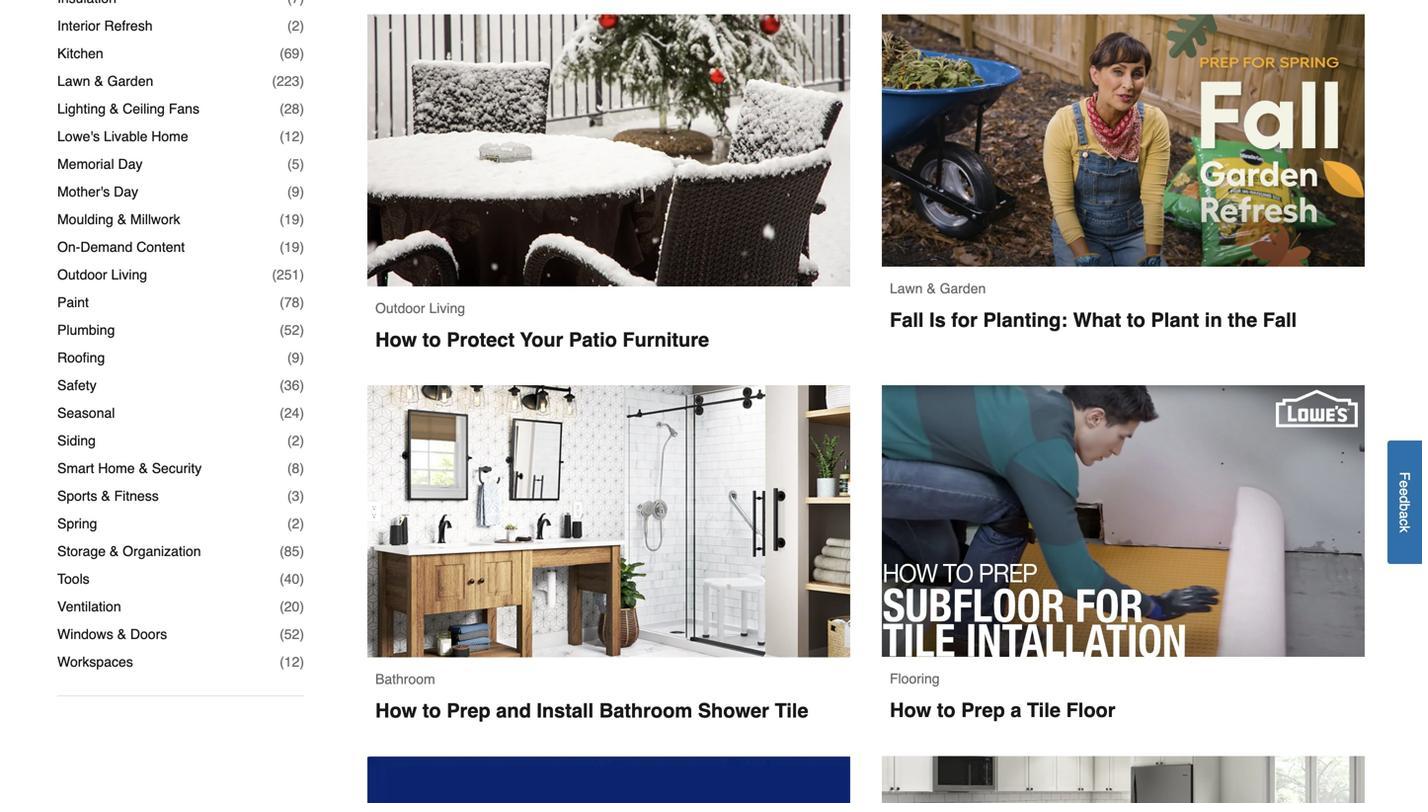 Task type: locate. For each thing, give the bounding box(es) containing it.
2 for interior refresh
[[292, 18, 300, 34]]

& up fitness at the bottom left
[[139, 461, 148, 476]]

day up moulding & millwork
[[114, 184, 138, 200]]

0 horizontal spatial lawn & garden
[[57, 73, 153, 89]]

how to prep and install bathroom shower tile
[[376, 699, 809, 722]]

14 ) from the top
[[300, 378, 304, 393]]

1 tile from the left
[[1028, 699, 1061, 722]]

day for memorial day
[[118, 156, 143, 172]]

demand
[[80, 239, 133, 255]]

kitchen
[[57, 46, 103, 61]]

to down flooring
[[938, 699, 956, 722]]

an outdoor patio table and chairs covered in snow with a christmas tree. image
[[368, 14, 851, 287]]

2 2 from the top
[[292, 433, 300, 449]]

( 52 )
[[280, 322, 304, 338], [280, 627, 304, 642]]

( 12 )
[[280, 129, 304, 144], [280, 654, 304, 670]]

( 9 )
[[287, 184, 304, 200], [287, 350, 304, 366]]

1 horizontal spatial a
[[1398, 511, 1414, 519]]

e
[[1398, 480, 1414, 488], [1398, 488, 1414, 496]]

1 vertical spatial ( 2 )
[[287, 433, 304, 449]]

( 9 ) up 36
[[287, 350, 304, 366]]

( for roofing
[[287, 350, 292, 366]]

1 vertical spatial outdoor
[[376, 300, 425, 316]]

2 ( 2 ) from the top
[[287, 433, 304, 449]]

( 52 ) down 78
[[280, 322, 304, 338]]

a inside button
[[1398, 511, 1414, 519]]

( 52 ) for plumbing
[[280, 322, 304, 338]]

2 down 3
[[292, 516, 300, 532]]

planting:
[[984, 309, 1068, 332]]

( 251 )
[[272, 267, 304, 283]]

& up on-demand content
[[117, 212, 127, 227]]

( for lighting & ceiling fans
[[280, 101, 284, 117]]

0 vertical spatial 19
[[284, 212, 300, 227]]

fitness
[[114, 488, 159, 504]]

how for how to prep and install bathroom shower tile
[[376, 699, 417, 722]]

) for kitchen
[[300, 46, 304, 61]]

( 2 )
[[287, 18, 304, 34], [287, 433, 304, 449], [287, 516, 304, 532]]

3 ) from the top
[[300, 73, 304, 89]]

2 up 8
[[292, 433, 300, 449]]

0 vertical spatial bathroom
[[376, 671, 435, 687]]

( for storage & organization
[[280, 544, 284, 559]]

& left 'doors'
[[117, 627, 127, 642]]

0 vertical spatial ( 19 )
[[280, 212, 304, 227]]

1 ) from the top
[[300, 18, 304, 34]]

251
[[277, 267, 300, 283]]

0 horizontal spatial home
[[98, 461, 135, 476]]

0 vertical spatial ( 12 )
[[280, 129, 304, 144]]

0 vertical spatial home
[[151, 129, 188, 144]]

0 vertical spatial 52
[[284, 322, 300, 338]]

( 78 )
[[280, 295, 304, 310]]

( 12 ) down 20
[[280, 654, 304, 670]]

0 vertical spatial ( 9 )
[[287, 184, 304, 200]]

1 vertical spatial ( 19 )
[[280, 239, 304, 255]]

2 fall from the left
[[1264, 309, 1298, 332]]

(
[[287, 18, 292, 34], [280, 46, 284, 61], [272, 73, 277, 89], [280, 101, 284, 117], [280, 129, 284, 144], [287, 156, 292, 172], [287, 184, 292, 200], [280, 212, 284, 227], [280, 239, 284, 255], [272, 267, 277, 283], [280, 295, 284, 310], [280, 322, 284, 338], [287, 350, 292, 366], [280, 378, 284, 393], [280, 405, 284, 421], [287, 433, 292, 449], [287, 461, 292, 476], [287, 488, 292, 504], [287, 516, 292, 532], [280, 544, 284, 559], [280, 571, 284, 587], [280, 599, 284, 615], [280, 627, 284, 642], [280, 654, 284, 670]]

9 for mother's day
[[292, 184, 300, 200]]

( for on-demand content
[[280, 239, 284, 255]]

24 ) from the top
[[300, 654, 304, 670]]

12 down 28
[[284, 129, 300, 144]]

1 vertical spatial 2
[[292, 433, 300, 449]]

1 vertical spatial lawn & garden
[[890, 281, 986, 296]]

& up lowe's livable home
[[110, 101, 119, 117]]

1 horizontal spatial home
[[151, 129, 188, 144]]

plumbing
[[57, 322, 115, 338]]

a video showing how to prepare for tiling a floor. image
[[882, 385, 1366, 657]]

lawn & garden up is
[[890, 281, 986, 296]]

1 12 from the top
[[284, 129, 300, 144]]

living down on-demand content
[[111, 267, 147, 283]]

bathroom
[[376, 671, 435, 687], [600, 699, 693, 722]]

5 ) from the top
[[300, 129, 304, 144]]

1 vertical spatial day
[[114, 184, 138, 200]]

( for windows & doors
[[280, 627, 284, 642]]

& for ( 19 )
[[117, 212, 127, 227]]

outdoor living up protect
[[376, 300, 465, 316]]

23 ) from the top
[[300, 627, 304, 642]]

floor
[[1067, 699, 1116, 722]]

0 horizontal spatial tile
[[775, 699, 809, 722]]

2 19 from the top
[[284, 239, 300, 255]]

( 19 ) up 251
[[280, 239, 304, 255]]

1 vertical spatial living
[[429, 300, 465, 316]]

0 vertical spatial lawn & garden
[[57, 73, 153, 89]]

organization
[[123, 544, 201, 559]]

0 vertical spatial lawn
[[57, 73, 90, 89]]

3 ( 2 ) from the top
[[287, 516, 304, 532]]

garden for (
[[107, 73, 153, 89]]

6 ) from the top
[[300, 156, 304, 172]]

1 ( 2 ) from the top
[[287, 18, 304, 34]]

( for moulding & millwork
[[280, 212, 284, 227]]

13 ) from the top
[[300, 350, 304, 366]]

1 2 from the top
[[292, 18, 300, 34]]

24
[[284, 405, 300, 421]]

( 5 )
[[287, 156, 304, 172]]

( for paint
[[280, 295, 284, 310]]

outdoor living for (
[[57, 267, 147, 283]]

36
[[284, 378, 300, 393]]

4 ) from the top
[[300, 101, 304, 117]]

& up lighting
[[94, 73, 103, 89]]

21 ) from the top
[[300, 571, 304, 587]]

85
[[284, 544, 300, 559]]

18 ) from the top
[[300, 488, 304, 504]]

2 prep from the left
[[447, 699, 491, 722]]

) for spring
[[300, 516, 304, 532]]

day for mother's day
[[114, 184, 138, 200]]

a large bathroom with a glass door shower and white shower tile. image
[[368, 385, 851, 657]]

& right storage
[[110, 544, 119, 559]]

1 horizontal spatial bathroom
[[600, 699, 693, 722]]

0 vertical spatial ( 2 )
[[287, 18, 304, 34]]

protect
[[447, 329, 515, 351]]

fall
[[890, 309, 924, 332], [1264, 309, 1298, 332]]

( 8 )
[[287, 461, 304, 476]]

0 horizontal spatial living
[[111, 267, 147, 283]]

( 20 )
[[280, 599, 304, 615]]

12 down 20
[[284, 654, 300, 670]]

1 vertical spatial 12
[[284, 654, 300, 670]]

1 52 from the top
[[284, 322, 300, 338]]

2 vertical spatial 2
[[292, 516, 300, 532]]

shower
[[698, 699, 770, 722]]

c
[[1398, 519, 1414, 526]]

outdoor living down the demand
[[57, 267, 147, 283]]

12 ) from the top
[[300, 322, 304, 338]]

2 52 from the top
[[284, 627, 300, 642]]

( 19 ) for millwork
[[280, 212, 304, 227]]

( 2 ) up 8
[[287, 433, 304, 449]]

0 vertical spatial a
[[1398, 511, 1414, 519]]

9
[[292, 184, 300, 200], [292, 350, 300, 366]]

( 2 ) for interior refresh
[[287, 18, 304, 34]]

1 horizontal spatial garden
[[940, 281, 986, 296]]

prep for a
[[962, 699, 1006, 722]]

( for kitchen
[[280, 46, 284, 61]]

( 19 ) up ( 251 )
[[280, 212, 304, 227]]

to
[[1128, 309, 1146, 332], [423, 329, 441, 351], [938, 699, 956, 722], [423, 699, 441, 722]]

what
[[1074, 309, 1122, 332]]

1 horizontal spatial tile
[[1028, 699, 1061, 722]]

garden up lighting & ceiling fans
[[107, 73, 153, 89]]

0 horizontal spatial fall
[[890, 309, 924, 332]]

( 12 ) for workspaces
[[280, 654, 304, 670]]

0 horizontal spatial garden
[[107, 73, 153, 89]]

moulding & millwork
[[57, 212, 180, 227]]

1 vertical spatial 9
[[292, 350, 300, 366]]

9 down 5 at left top
[[292, 184, 300, 200]]

0 vertical spatial living
[[111, 267, 147, 283]]

0 vertical spatial day
[[118, 156, 143, 172]]

1 vertical spatial ( 12 )
[[280, 654, 304, 670]]

f e e d b a c k
[[1398, 472, 1414, 533]]

7 ) from the top
[[300, 184, 304, 200]]

( for safety
[[280, 378, 284, 393]]

& for ( 85 )
[[110, 544, 119, 559]]

11 ) from the top
[[300, 295, 304, 310]]

( 2 ) down 3
[[287, 516, 304, 532]]

1 horizontal spatial living
[[429, 300, 465, 316]]

fall right the
[[1264, 309, 1298, 332]]

interior
[[57, 18, 100, 34]]

19
[[284, 212, 300, 227], [284, 239, 300, 255]]

k
[[1398, 526, 1414, 533]]

content
[[137, 239, 185, 255]]

1 vertical spatial garden
[[940, 281, 986, 296]]

to left and
[[423, 699, 441, 722]]

prep
[[962, 699, 1006, 722], [447, 699, 491, 722]]

1 vertical spatial lawn
[[890, 281, 923, 296]]

2 ) from the top
[[300, 46, 304, 61]]

2 ( 19 ) from the top
[[280, 239, 304, 255]]

15 ) from the top
[[300, 405, 304, 421]]

& right sports
[[101, 488, 110, 504]]

8 ) from the top
[[300, 212, 304, 227]]

0 horizontal spatial outdoor
[[57, 267, 107, 283]]

2 ( 52 ) from the top
[[280, 627, 304, 642]]

1 vertical spatial 52
[[284, 627, 300, 642]]

a up the k
[[1398, 511, 1414, 519]]

) for siding
[[300, 433, 304, 449]]

) for moulding & millwork
[[300, 212, 304, 227]]

1 vertical spatial home
[[98, 461, 135, 476]]

1 9 from the top
[[292, 184, 300, 200]]

20 ) from the top
[[300, 544, 304, 559]]

10 ) from the top
[[300, 267, 304, 283]]

1 prep from the left
[[962, 699, 1006, 722]]

( 52 ) down 20
[[280, 627, 304, 642]]

2 vertical spatial ( 2 )
[[287, 516, 304, 532]]

0 vertical spatial 9
[[292, 184, 300, 200]]

1 vertical spatial a
[[1011, 699, 1022, 722]]

( for ventilation
[[280, 599, 284, 615]]

78
[[284, 295, 300, 310]]

moulding
[[57, 212, 113, 227]]

1 vertical spatial outdoor living
[[376, 300, 465, 316]]

19 up ( 251 )
[[284, 212, 300, 227]]

0 vertical spatial 2
[[292, 18, 300, 34]]

1 horizontal spatial prep
[[962, 699, 1006, 722]]

mother's day
[[57, 184, 138, 200]]

living
[[111, 267, 147, 283], [429, 300, 465, 316]]

1 e from the top
[[1398, 480, 1414, 488]]

1 horizontal spatial lawn & garden
[[890, 281, 986, 296]]

1 ( 9 ) from the top
[[287, 184, 304, 200]]

&
[[94, 73, 103, 89], [110, 101, 119, 117], [117, 212, 127, 227], [927, 281, 937, 296], [139, 461, 148, 476], [101, 488, 110, 504], [110, 544, 119, 559], [117, 627, 127, 642]]

( 2 ) up 69
[[287, 18, 304, 34]]

lowe's
[[57, 129, 100, 144]]

fans
[[169, 101, 200, 117]]

) for lawn & garden
[[300, 73, 304, 89]]

0 vertical spatial garden
[[107, 73, 153, 89]]

a blue and white image that says "what you need to prep a concrete subfloor". image
[[368, 756, 851, 803]]

2 9 from the top
[[292, 350, 300, 366]]

9 ) from the top
[[300, 239, 304, 255]]

19 for on-demand content
[[284, 239, 300, 255]]

( 9 ) down 5 at left top
[[287, 184, 304, 200]]

52 for plumbing
[[284, 322, 300, 338]]

0 horizontal spatial prep
[[447, 699, 491, 722]]

2
[[292, 18, 300, 34], [292, 433, 300, 449], [292, 516, 300, 532]]

( 12 ) for lowe's livable home
[[280, 129, 304, 144]]

( 19 ) for content
[[280, 239, 304, 255]]

e up b
[[1398, 488, 1414, 496]]

garden
[[107, 73, 153, 89], [940, 281, 986, 296]]

security
[[152, 461, 202, 476]]

garden up the "for"
[[940, 281, 986, 296]]

the
[[1229, 309, 1258, 332]]

tile left floor
[[1028, 699, 1061, 722]]

1 ( 19 ) from the top
[[280, 212, 304, 227]]

52 down 78
[[284, 322, 300, 338]]

1 ( 12 ) from the top
[[280, 129, 304, 144]]

1 horizontal spatial fall
[[1264, 309, 1298, 332]]

a video on preparing your fall garden for spring. image
[[882, 14, 1366, 267]]

( 2 ) for siding
[[287, 433, 304, 449]]

9 for roofing
[[292, 350, 300, 366]]

0 horizontal spatial outdoor living
[[57, 267, 147, 283]]

livable
[[104, 129, 148, 144]]

a left floor
[[1011, 699, 1022, 722]]

lawn & garden
[[57, 73, 153, 89], [890, 281, 986, 296]]

tile right shower
[[775, 699, 809, 722]]

1 19 from the top
[[284, 212, 300, 227]]

home
[[151, 129, 188, 144], [98, 461, 135, 476]]

to right what
[[1128, 309, 1146, 332]]

0 vertical spatial outdoor living
[[57, 267, 147, 283]]

2 up 69
[[292, 18, 300, 34]]

2 12 from the top
[[284, 654, 300, 670]]

fall left is
[[890, 309, 924, 332]]

) for seasonal
[[300, 405, 304, 421]]

tools
[[57, 571, 90, 587]]

52 for windows & doors
[[284, 627, 300, 642]]

( 2 ) for spring
[[287, 516, 304, 532]]

and
[[496, 699, 531, 722]]

home up the sports & fitness
[[98, 461, 135, 476]]

( 12 ) down 28
[[280, 129, 304, 144]]

1 horizontal spatial lawn
[[890, 281, 923, 296]]

2 for siding
[[292, 433, 300, 449]]

day
[[118, 156, 143, 172], [114, 184, 138, 200]]

1 horizontal spatial outdoor
[[376, 300, 425, 316]]

8
[[292, 461, 300, 476]]

22 ) from the top
[[300, 599, 304, 615]]

a kitchen with white cabinets, stainless steel appliances and a black and white vinyl floor. image
[[882, 756, 1366, 803]]

living up protect
[[429, 300, 465, 316]]

) for interior refresh
[[300, 18, 304, 34]]

0 horizontal spatial lawn
[[57, 73, 90, 89]]

ventilation
[[57, 599, 121, 615]]

& for ( 28 )
[[110, 101, 119, 117]]

in
[[1205, 309, 1223, 332]]

1 vertical spatial 19
[[284, 239, 300, 255]]

0 vertical spatial ( 52 )
[[280, 322, 304, 338]]

home down fans
[[151, 129, 188, 144]]

( 9 ) for mother's day
[[287, 184, 304, 200]]

)
[[300, 18, 304, 34], [300, 46, 304, 61], [300, 73, 304, 89], [300, 101, 304, 117], [300, 129, 304, 144], [300, 156, 304, 172], [300, 184, 304, 200], [300, 212, 304, 227], [300, 239, 304, 255], [300, 267, 304, 283], [300, 295, 304, 310], [300, 322, 304, 338], [300, 350, 304, 366], [300, 378, 304, 393], [300, 405, 304, 421], [300, 433, 304, 449], [300, 461, 304, 476], [300, 488, 304, 504], [300, 516, 304, 532], [300, 544, 304, 559], [300, 571, 304, 587], [300, 599, 304, 615], [300, 627, 304, 642], [300, 654, 304, 670]]

0 vertical spatial 12
[[284, 129, 300, 144]]

2 ( 9 ) from the top
[[287, 350, 304, 366]]

( 19 )
[[280, 212, 304, 227], [280, 239, 304, 255]]

& for ( 223 )
[[94, 73, 103, 89]]

9 up 36
[[292, 350, 300, 366]]

19 ) from the top
[[300, 516, 304, 532]]

) for plumbing
[[300, 322, 304, 338]]

e up the d
[[1398, 480, 1414, 488]]

3 2 from the top
[[292, 516, 300, 532]]

lawn
[[57, 73, 90, 89], [890, 281, 923, 296]]

( for lawn & garden
[[272, 73, 277, 89]]

1 ( 52 ) from the top
[[280, 322, 304, 338]]

( for sports & fitness
[[287, 488, 292, 504]]

1 horizontal spatial outdoor living
[[376, 300, 465, 316]]

) for ventilation
[[300, 599, 304, 615]]

52 down 20
[[284, 627, 300, 642]]

16 ) from the top
[[300, 433, 304, 449]]

( 28 )
[[280, 101, 304, 117]]

) for roofing
[[300, 350, 304, 366]]

to for how to protect your patio furniture
[[423, 329, 441, 351]]

smart home & security
[[57, 461, 202, 476]]

your
[[520, 329, 564, 351]]

19 up 251
[[284, 239, 300, 255]]

( for memorial day
[[287, 156, 292, 172]]

17 ) from the top
[[300, 461, 304, 476]]

( for plumbing
[[280, 322, 284, 338]]

roofing
[[57, 350, 105, 366]]

to left protect
[[423, 329, 441, 351]]

ceiling
[[123, 101, 165, 117]]

69
[[284, 46, 300, 61]]

0 vertical spatial outdoor
[[57, 267, 107, 283]]

day down livable
[[118, 156, 143, 172]]

1 vertical spatial ( 52 )
[[280, 627, 304, 642]]

1 vertical spatial ( 9 )
[[287, 350, 304, 366]]

lawn & garden for fall is for planting: what to plant in the fall
[[890, 281, 986, 296]]

lawn & garden up lighting & ceiling fans
[[57, 73, 153, 89]]

& for ( 3 )
[[101, 488, 110, 504]]

2 ( 12 ) from the top
[[280, 654, 304, 670]]



Task type: describe. For each thing, give the bounding box(es) containing it.
) for safety
[[300, 378, 304, 393]]

28
[[284, 101, 300, 117]]

smart
[[57, 461, 94, 476]]

) for outdoor living
[[300, 267, 304, 283]]

windows & doors
[[57, 627, 167, 642]]

refresh
[[104, 18, 153, 34]]

( 9 ) for roofing
[[287, 350, 304, 366]]

( for mother's day
[[287, 184, 292, 200]]

d
[[1398, 496, 1414, 504]]

12 for lowe's livable home
[[284, 129, 300, 144]]

to for how to prep and install bathroom shower tile
[[423, 699, 441, 722]]

windows
[[57, 627, 113, 642]]

( for spring
[[287, 516, 292, 532]]

sports
[[57, 488, 97, 504]]

flooring
[[890, 671, 940, 687]]

doors
[[130, 627, 167, 642]]

outdoor for (
[[57, 267, 107, 283]]

) for workspaces
[[300, 654, 304, 670]]

outdoor living for how to protect your patio furniture
[[376, 300, 465, 316]]

( 223 )
[[272, 73, 304, 89]]

( for tools
[[280, 571, 284, 587]]

for
[[952, 309, 978, 332]]

f
[[1398, 472, 1414, 480]]

install
[[537, 699, 594, 722]]

( for workspaces
[[280, 654, 284, 670]]

how to prep a tile floor
[[890, 699, 1116, 722]]

( for outdoor living
[[272, 267, 277, 283]]

) for paint
[[300, 295, 304, 310]]

lighting
[[57, 101, 106, 117]]

plant
[[1152, 309, 1200, 332]]

) for windows & doors
[[300, 627, 304, 642]]

millwork
[[130, 212, 180, 227]]

) for storage & organization
[[300, 544, 304, 559]]

lawn for fall is for planting: what to plant in the fall
[[890, 281, 923, 296]]

furniture
[[623, 329, 710, 351]]

1 fall from the left
[[890, 309, 924, 332]]

20
[[284, 599, 300, 615]]

is
[[930, 309, 946, 332]]

how to protect your patio furniture
[[376, 329, 710, 351]]

) for lowe's livable home
[[300, 129, 304, 144]]

( 3 )
[[287, 488, 304, 504]]

on-
[[57, 239, 80, 255]]

memorial
[[57, 156, 114, 172]]

safety
[[57, 378, 97, 393]]

19 for moulding & millwork
[[284, 212, 300, 227]]

2 for spring
[[292, 516, 300, 532]]

prep for and
[[447, 699, 491, 722]]

2 e from the top
[[1398, 488, 1414, 496]]

) for sports & fitness
[[300, 488, 304, 504]]

lawn for (
[[57, 73, 90, 89]]

( for seasonal
[[280, 405, 284, 421]]

2 tile from the left
[[775, 699, 809, 722]]

) for mother's day
[[300, 184, 304, 200]]

living for how to protect your patio furniture
[[429, 300, 465, 316]]

( for lowe's livable home
[[280, 129, 284, 144]]

how for how to prep a tile floor
[[890, 699, 932, 722]]

0 horizontal spatial bathroom
[[376, 671, 435, 687]]

) for memorial day
[[300, 156, 304, 172]]

patio
[[569, 329, 617, 351]]

f e e d b a c k button
[[1388, 441, 1423, 564]]

outdoor for how to protect your patio furniture
[[376, 300, 425, 316]]

( 69 )
[[280, 46, 304, 61]]

) for tools
[[300, 571, 304, 587]]

( 24 )
[[280, 405, 304, 421]]

lawn & garden for (
[[57, 73, 153, 89]]

) for lighting & ceiling fans
[[300, 101, 304, 117]]

0 horizontal spatial a
[[1011, 699, 1022, 722]]

fall is for planting: what to plant in the fall
[[890, 309, 1298, 332]]

spring
[[57, 516, 97, 532]]

) for smart home & security
[[300, 461, 304, 476]]

living for (
[[111, 267, 147, 283]]

how for how to protect your patio furniture
[[376, 329, 417, 351]]

5
[[292, 156, 300, 172]]

siding
[[57, 433, 96, 449]]

seasonal
[[57, 405, 115, 421]]

( 40 )
[[280, 571, 304, 587]]

& for ( 52 )
[[117, 627, 127, 642]]

( 85 )
[[280, 544, 304, 559]]

( 52 ) for windows & doors
[[280, 627, 304, 642]]

& up is
[[927, 281, 937, 296]]

mother's
[[57, 184, 110, 200]]

b
[[1398, 503, 1414, 511]]

1 vertical spatial bathroom
[[600, 699, 693, 722]]

lighting & ceiling fans
[[57, 101, 200, 117]]

paint
[[57, 295, 89, 310]]

storage
[[57, 544, 106, 559]]

( for interior refresh
[[287, 18, 292, 34]]

40
[[284, 571, 300, 587]]

) for on-demand content
[[300, 239, 304, 255]]

on-demand content
[[57, 239, 185, 255]]

3
[[292, 488, 300, 504]]

( for smart home & security
[[287, 461, 292, 476]]

lowe's livable home
[[57, 129, 188, 144]]

( for siding
[[287, 433, 292, 449]]

( 36 )
[[280, 378, 304, 393]]

storage & organization
[[57, 544, 201, 559]]

memorial day
[[57, 156, 143, 172]]

garden for fall is for planting: what to plant in the fall
[[940, 281, 986, 296]]

workspaces
[[57, 654, 133, 670]]

sports & fitness
[[57, 488, 159, 504]]

223
[[277, 73, 300, 89]]

to for how to prep a tile floor
[[938, 699, 956, 722]]

interior refresh
[[57, 18, 153, 34]]

12 for workspaces
[[284, 654, 300, 670]]



Task type: vqa. For each thing, say whether or not it's contained in the screenshot.
Sports
yes



